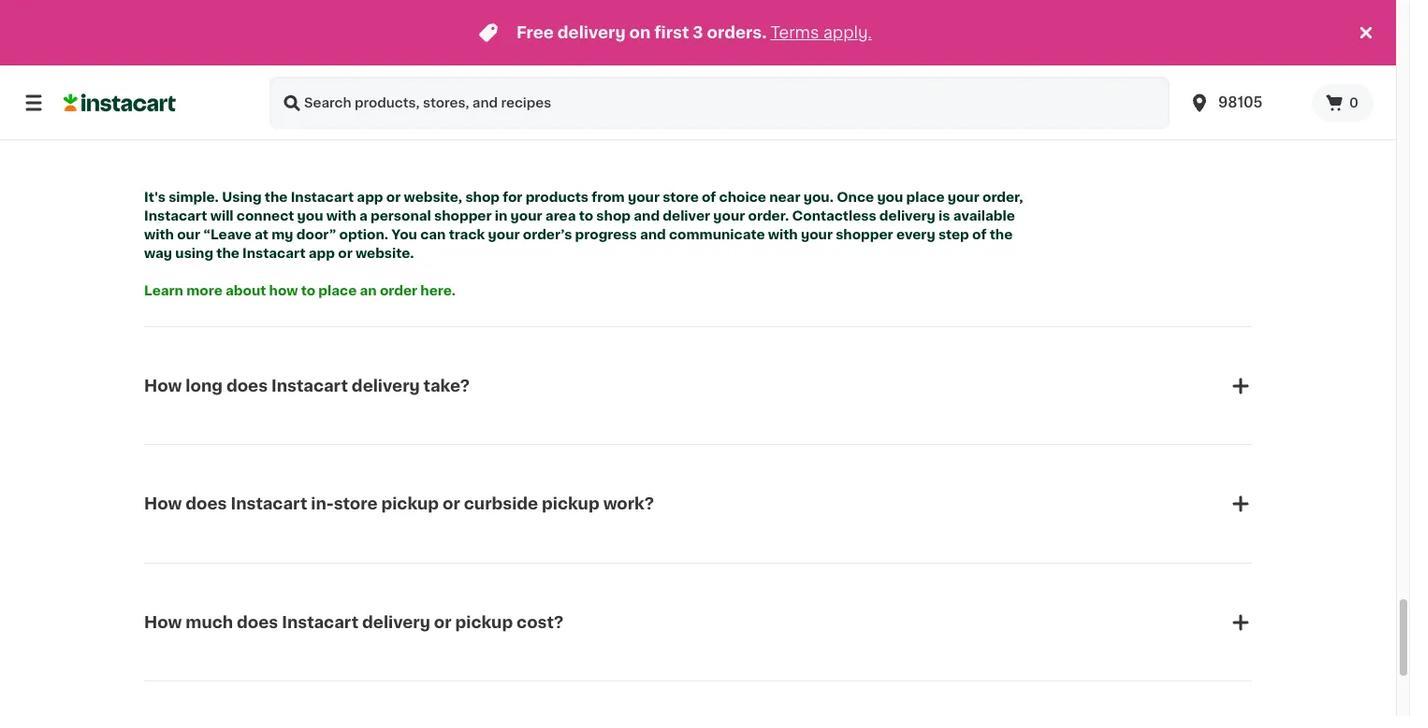 Task type: describe. For each thing, give the bounding box(es) containing it.
same- inside dropdown button
[[311, 120, 364, 135]]

order
[[380, 284, 418, 298]]

stores
[[711, 7, 755, 20]]

curbside
[[464, 497, 538, 512]]

long
[[186, 379, 223, 394]]

0 horizontal spatial you
[[297, 210, 323, 223]]

how does instacart in-store pickup or curbside pickup work?
[[144, 497, 654, 512]]

your up progress
[[628, 191, 660, 204]]

98105
[[1219, 95, 1263, 110]]

learn more about how to place an order here.
[[144, 284, 456, 298]]

products inside it's simple. using the instacart app or website, shop for products from your store of choice near you. once you place your order, instacart will connect you with a personal shopper in your area to shop and deliver your order. contactless delivery is available with our "leave at my door" option. you can track your order's progress and communicate with your shopper every step of the way using the instacart app or website.
[[526, 191, 589, 204]]

does inside how long does instacart delivery take? dropdown button
[[226, 379, 268, 394]]

how long does instacart delivery take? button
[[144, 353, 1252, 420]]

0 horizontal spatial pickup
[[381, 497, 439, 512]]

first
[[655, 25, 689, 40]]

1 vertical spatial of
[[973, 228, 987, 241]]

terms
[[771, 25, 819, 40]]

at
[[255, 228, 269, 241]]

get
[[234, 7, 257, 20]]

0 horizontal spatial app
[[309, 247, 335, 260]]

1 vertical spatial app
[[357, 191, 383, 204]]

connect
[[237, 210, 294, 223]]

1 horizontal spatial pickup
[[455, 615, 513, 630]]

learn more about how to place an order here. link
[[144, 284, 456, 298]]

take?
[[424, 379, 470, 394]]

our
[[177, 228, 200, 241]]

how long does instacart delivery take?
[[144, 379, 470, 394]]

store inside it's simple. using the instacart app or website, shop for products from your store of choice near you. once you place your order, instacart will connect you with a personal shopper in your area to shop and deliver your order. contactless delivery is available with our "leave at my door" option. you can track your order's progress and communicate with your shopper every step of the way using the instacart app or website.
[[663, 191, 699, 204]]

orders.
[[707, 25, 767, 40]]

simple.
[[169, 191, 219, 204]]

does inside how does instacart same-day delivery work? dropdown button
[[186, 120, 227, 135]]

one
[[611, 7, 637, 20]]

delivered
[[386, 7, 451, 20]]

the inside yes! you can get grocery products delivered same-day in as fast as one hour from stores near you using the instacart app or website.
[[862, 7, 885, 20]]

0
[[1350, 96, 1359, 110]]

or inside yes! you can get grocery products delivered same-day in as fast as one hour from stores near you using the instacart app or website.
[[984, 7, 998, 20]]

will
[[210, 210, 234, 223]]

how for how much does instacart delivery or pickup cost?
[[144, 615, 182, 630]]

here.
[[421, 284, 456, 298]]

2 as from the left
[[592, 7, 608, 20]]

1 vertical spatial to
[[301, 284, 316, 298]]

does inside how does instacart in-store pickup or curbside pickup work? dropdown button
[[186, 497, 227, 512]]

does inside the how much does instacart delivery or pickup cost? dropdown button
[[237, 615, 278, 630]]

"leave
[[203, 228, 252, 241]]

progress
[[575, 228, 637, 241]]

door"
[[297, 228, 336, 241]]

your up communicate
[[714, 210, 745, 223]]

0 vertical spatial and
[[634, 210, 660, 223]]

your up is
[[948, 191, 980, 204]]

choice
[[719, 191, 767, 204]]

you inside yes! you can get grocery products delivered same-day in as fast as one hour from stores near you using the instacart app or website.
[[792, 7, 818, 20]]

apply.
[[824, 25, 872, 40]]

place inside it's simple. using the instacart app or website, shop for products from your store of choice near you. once you place your order, instacart will connect you with a personal shopper in your area to shop and deliver your order. contactless delivery is available with our "leave at my door" option. you can track your order's progress and communicate with your shopper every step of the way using the instacart app or website.
[[907, 191, 945, 204]]

delivery inside it's simple. using the instacart app or website, shop for products from your store of choice near you. once you place your order, instacart will connect you with a personal shopper in your area to shop and deliver your order. contactless delivery is available with our "leave at my door" option. you can track your order's progress and communicate with your shopper every step of the way using the instacart app or website.
[[880, 210, 936, 223]]

how much does instacart delivery or pickup cost? button
[[144, 589, 1252, 657]]

how for how does instacart in-store pickup or curbside pickup work?
[[144, 497, 182, 512]]

in inside it's simple. using the instacart app or website, shop for products from your store of choice near you. once you place your order, instacart will connect you with a personal shopper in your area to shop and deliver your order. contactless delivery is available with our "leave at my door" option. you can track your order's progress and communicate with your shopper every step of the way using the instacart app or website.
[[495, 210, 508, 223]]

more
[[186, 284, 223, 298]]

from inside yes! you can get grocery products delivered same-day in as fast as one hour from stores near you using the instacart app or website.
[[675, 7, 708, 20]]

fast
[[562, 7, 589, 20]]

work? inside how does instacart same-day delivery work? dropdown button
[[471, 120, 522, 135]]

option.
[[339, 228, 388, 241]]

to inside it's simple. using the instacart app or website, shop for products from your store of choice near you. once you place your order, instacart will connect you with a personal shopper in your area to shop and deliver your order. contactless delivery is available with our "leave at my door" option. you can track your order's progress and communicate with your shopper every step of the way using the instacart app or website.
[[579, 210, 594, 223]]

grocery
[[260, 7, 317, 20]]

available
[[954, 210, 1015, 223]]

personal
[[371, 210, 431, 223]]

the up connect
[[265, 191, 288, 204]]

website,
[[404, 191, 463, 204]]

0 vertical spatial of
[[702, 191, 716, 204]]

day inside dropdown button
[[364, 120, 396, 135]]

delivery inside limited time offer region
[[558, 25, 626, 40]]

instacart inside dropdown button
[[271, 379, 348, 394]]

on
[[630, 25, 651, 40]]

1 horizontal spatial shopper
[[836, 228, 894, 241]]

yes! you can get grocery products delivered same-day in as fast as one hour from stores near you using the instacart app or website.
[[144, 7, 1001, 39]]

1 vertical spatial and
[[640, 228, 666, 241]]

communicate
[[669, 228, 765, 241]]

work? inside how does instacart in-store pickup or curbside pickup work? dropdown button
[[603, 497, 654, 512]]

you inside yes! you can get grocery products delivered same-day in as fast as one hour from stores near you using the instacart app or website.
[[176, 7, 202, 20]]

2 horizontal spatial you
[[877, 191, 904, 204]]



Task type: vqa. For each thing, say whether or not it's contained in the screenshot.
bottom Shopper
yes



Task type: locate. For each thing, give the bounding box(es) containing it.
3
[[693, 25, 703, 40]]

place
[[907, 191, 945, 204], [319, 284, 357, 298]]

instacart
[[888, 7, 951, 20], [231, 120, 307, 135], [291, 191, 354, 204], [144, 210, 207, 223], [243, 247, 306, 260], [271, 379, 348, 394], [231, 497, 307, 512], [282, 615, 359, 630]]

1 horizontal spatial store
[[663, 191, 699, 204]]

how
[[269, 284, 298, 298]]

website. down option.
[[356, 247, 414, 260]]

0 vertical spatial in
[[527, 7, 540, 20]]

pickup
[[381, 497, 439, 512], [542, 497, 600, 512], [455, 615, 513, 630]]

day inside yes! you can get grocery products delivered same-day in as fast as one hour from stores near you using the instacart app or website.
[[498, 7, 524, 20]]

near up order.
[[770, 191, 801, 204]]

0 vertical spatial app
[[954, 7, 981, 20]]

0 button
[[1312, 84, 1374, 122]]

with up way
[[144, 228, 174, 241]]

once
[[837, 191, 874, 204]]

0 vertical spatial you
[[792, 7, 818, 20]]

1 vertical spatial same-
[[311, 120, 364, 135]]

website.
[[144, 26, 203, 39], [356, 247, 414, 260]]

you right yes!
[[176, 7, 202, 20]]

using inside yes! you can get grocery products delivered same-day in as fast as one hour from stores near you using the instacart app or website.
[[821, 7, 859, 20]]

using down our
[[175, 247, 213, 260]]

2 horizontal spatial with
[[768, 228, 798, 241]]

can inside yes! you can get grocery products delivered same-day in as fast as one hour from stores near you using the instacart app or website.
[[205, 7, 231, 20]]

2 vertical spatial app
[[309, 247, 335, 260]]

0 horizontal spatial same-
[[311, 120, 364, 135]]

hour
[[640, 7, 672, 20]]

0 horizontal spatial in
[[495, 210, 508, 223]]

2 98105 button from the left
[[1189, 77, 1301, 129]]

1 vertical spatial from
[[592, 191, 625, 204]]

in-
[[311, 497, 334, 512]]

about
[[226, 284, 266, 298]]

order,
[[983, 191, 1024, 204]]

1 98105 button from the left
[[1178, 77, 1312, 129]]

1 horizontal spatial from
[[675, 7, 708, 20]]

0 vertical spatial website.
[[144, 26, 203, 39]]

from inside it's simple. using the instacart app or website, shop for products from your store of choice near you. once you place your order, instacart will connect you with a personal shopper in your area to shop and deliver your order. contactless delivery is available with our "leave at my door" option. you can track your order's progress and communicate with your shopper every step of the way using the instacart app or website.
[[592, 191, 625, 204]]

0 vertical spatial from
[[675, 7, 708, 20]]

order's
[[523, 228, 572, 241]]

1 horizontal spatial as
[[592, 7, 608, 20]]

1 horizontal spatial with
[[326, 210, 356, 223]]

an
[[360, 284, 377, 298]]

0 horizontal spatial day
[[364, 120, 396, 135]]

cost?
[[517, 615, 564, 630]]

shopper down contactless
[[836, 228, 894, 241]]

as left 'one'
[[592, 7, 608, 20]]

and
[[634, 210, 660, 223], [640, 228, 666, 241]]

products up area
[[526, 191, 589, 204]]

1 horizontal spatial in
[[527, 7, 540, 20]]

step
[[939, 228, 970, 241]]

0 horizontal spatial as
[[543, 7, 559, 20]]

the up the apply.
[[862, 7, 885, 20]]

how for how long does instacart delivery take?
[[144, 379, 182, 394]]

day
[[498, 7, 524, 20], [364, 120, 396, 135]]

same-
[[454, 7, 498, 20], [311, 120, 364, 135]]

you
[[176, 7, 202, 20], [391, 228, 417, 241]]

products right grocery
[[320, 7, 383, 20]]

your down contactless
[[801, 228, 833, 241]]

how inside dropdown button
[[144, 379, 182, 394]]

you.
[[804, 191, 834, 204]]

pickup right curbside
[[542, 497, 600, 512]]

store inside how does instacart in-store pickup or curbside pickup work? dropdown button
[[334, 497, 378, 512]]

shop up progress
[[597, 210, 631, 223]]

near up the terms
[[758, 7, 789, 20]]

shop left for
[[466, 191, 500, 204]]

1 horizontal spatial shop
[[597, 210, 631, 223]]

using
[[222, 191, 262, 204]]

instacart inside yes! you can get grocery products delivered same-day in as fast as one hour from stores near you using the instacart app or website.
[[888, 7, 951, 20]]

your right the track
[[488, 228, 520, 241]]

shopper up the track
[[434, 210, 492, 223]]

with down order.
[[768, 228, 798, 241]]

you up the door"
[[297, 210, 323, 223]]

in down for
[[495, 210, 508, 223]]

0 vertical spatial place
[[907, 191, 945, 204]]

1 vertical spatial products
[[526, 191, 589, 204]]

0 vertical spatial store
[[663, 191, 699, 204]]

0 vertical spatial to
[[579, 210, 594, 223]]

1 horizontal spatial app
[[357, 191, 383, 204]]

1 vertical spatial place
[[319, 284, 357, 298]]

place up is
[[907, 191, 945, 204]]

1 vertical spatial store
[[334, 497, 378, 512]]

your
[[628, 191, 660, 204], [948, 191, 980, 204], [511, 210, 543, 223], [714, 210, 745, 223], [488, 228, 520, 241], [801, 228, 833, 241]]

1 vertical spatial shop
[[597, 210, 631, 223]]

is
[[939, 210, 951, 223]]

98105 button
[[1178, 77, 1312, 129], [1189, 77, 1301, 129]]

1 horizontal spatial place
[[907, 191, 945, 204]]

1 vertical spatial day
[[364, 120, 396, 135]]

shop
[[466, 191, 500, 204], [597, 210, 631, 223]]

0 vertical spatial near
[[758, 7, 789, 20]]

how for how does instacart same-day delivery work?
[[144, 120, 182, 135]]

you
[[792, 7, 818, 20], [877, 191, 904, 204], [297, 210, 323, 223]]

1 horizontal spatial day
[[498, 7, 524, 20]]

1 horizontal spatial you
[[792, 7, 818, 20]]

day up "a" on the left top
[[364, 120, 396, 135]]

limited time offer region
[[0, 0, 1355, 66]]

to right how
[[301, 284, 316, 298]]

0 horizontal spatial products
[[320, 7, 383, 20]]

in up free
[[527, 7, 540, 20]]

you up the terms
[[792, 7, 818, 20]]

of down available
[[973, 228, 987, 241]]

order.
[[748, 210, 789, 223]]

1 vertical spatial you
[[877, 191, 904, 204]]

with left "a" on the left top
[[326, 210, 356, 223]]

it's simple. using the instacart app or website, shop for products from your store of choice near you. once you place your order, instacart will connect you with a personal shopper in your area to shop and deliver your order. contactless delivery is available with our "leave at my door" option. you can track your order's progress and communicate with your shopper every step of the way using the instacart app or website.
[[144, 191, 1027, 260]]

free
[[517, 25, 554, 40]]

to
[[579, 210, 594, 223], [301, 284, 316, 298]]

near inside it's simple. using the instacart app or website, shop for products from your store of choice near you. once you place your order, instacart will connect you with a personal shopper in your area to shop and deliver your order. contactless delivery is available with our "leave at my door" option. you can track your order's progress and communicate with your shopper every step of the way using the instacart app or website.
[[770, 191, 801, 204]]

does
[[186, 120, 227, 135], [226, 379, 268, 394], [186, 497, 227, 512], [237, 615, 278, 630]]

0 horizontal spatial place
[[319, 284, 357, 298]]

using
[[821, 7, 859, 20], [175, 247, 213, 260]]

1 vertical spatial can
[[420, 228, 446, 241]]

1 horizontal spatial same-
[[454, 7, 498, 20]]

0 horizontal spatial shop
[[466, 191, 500, 204]]

0 horizontal spatial with
[[144, 228, 174, 241]]

1 vertical spatial website.
[[356, 247, 414, 260]]

1 vertical spatial work?
[[603, 497, 654, 512]]

1 as from the left
[[543, 7, 559, 20]]

can left get
[[205, 7, 231, 20]]

1 horizontal spatial you
[[391, 228, 417, 241]]

0 horizontal spatial website.
[[144, 26, 203, 39]]

can inside it's simple. using the instacart app or website, shop for products from your store of choice near you. once you place your order, instacart will connect you with a personal shopper in your area to shop and deliver your order. contactless delivery is available with our "leave at my door" option. you can track your order's progress and communicate with your shopper every step of the way using the instacart app or website.
[[420, 228, 446, 241]]

same- inside yes! you can get grocery products delivered same-day in as fast as one hour from stores near you using the instacart app or website.
[[454, 7, 498, 20]]

the
[[862, 7, 885, 20], [265, 191, 288, 204], [990, 228, 1013, 241], [216, 247, 239, 260]]

1 vertical spatial shopper
[[836, 228, 894, 241]]

0 horizontal spatial store
[[334, 497, 378, 512]]

area
[[546, 210, 576, 223]]

0 horizontal spatial can
[[205, 7, 231, 20]]

same- right delivered
[[454, 7, 498, 20]]

0 vertical spatial work?
[[471, 120, 522, 135]]

0 horizontal spatial shopper
[[434, 210, 492, 223]]

4 how from the top
[[144, 615, 182, 630]]

website. inside it's simple. using the instacart app or website, shop for products from your store of choice near you. once you place your order, instacart will connect you with a personal shopper in your area to shop and deliver your order. contactless delivery is available with our "leave at my door" option. you can track your order's progress and communicate with your shopper every step of the way using the instacart app or website.
[[356, 247, 414, 260]]

0 vertical spatial using
[[821, 7, 859, 20]]

using up the apply.
[[821, 7, 859, 20]]

using inside it's simple. using the instacart app or website, shop for products from your store of choice near you. once you place your order, instacart will connect you with a personal shopper in your area to shop and deliver your order. contactless delivery is available with our "leave at my door" option. you can track your order's progress and communicate with your shopper every step of the way using the instacart app or website.
[[175, 247, 213, 260]]

1 horizontal spatial work?
[[603, 497, 654, 512]]

work?
[[471, 120, 522, 135], [603, 497, 654, 512]]

how does instacart same-day delivery work? button
[[144, 94, 1252, 161]]

1 how from the top
[[144, 120, 182, 135]]

how
[[144, 120, 182, 135], [144, 379, 182, 394], [144, 497, 182, 512], [144, 615, 182, 630]]

in
[[527, 7, 540, 20], [495, 210, 508, 223]]

0 vertical spatial shop
[[466, 191, 500, 204]]

from up progress
[[592, 191, 625, 204]]

track
[[449, 228, 485, 241]]

shopper
[[434, 210, 492, 223], [836, 228, 894, 241]]

0 vertical spatial shopper
[[434, 210, 492, 223]]

0 vertical spatial you
[[176, 7, 202, 20]]

3 how from the top
[[144, 497, 182, 512]]

place left an in the left top of the page
[[319, 284, 357, 298]]

how does instacart same-day delivery work?
[[144, 120, 522, 135]]

you right once
[[877, 191, 904, 204]]

delivery
[[558, 25, 626, 40], [399, 120, 467, 135], [880, 210, 936, 223], [352, 379, 420, 394], [362, 615, 430, 630]]

delivery inside dropdown button
[[352, 379, 420, 394]]

website. inside yes! you can get grocery products delivered same-day in as fast as one hour from stores near you using the instacart app or website.
[[144, 26, 203, 39]]

website. down yes!
[[144, 26, 203, 39]]

0 vertical spatial day
[[498, 7, 524, 20]]

free delivery on first 3 orders. terms apply.
[[517, 25, 872, 40]]

it's
[[144, 191, 166, 204]]

1 vertical spatial you
[[391, 228, 417, 241]]

products inside yes! you can get grocery products delivered same-day in as fast as one hour from stores near you using the instacart app or website.
[[320, 7, 383, 20]]

0 horizontal spatial using
[[175, 247, 213, 260]]

0 vertical spatial same-
[[454, 7, 498, 20]]

near inside yes! you can get grocery products delivered same-day in as fast as one hour from stores near you using the instacart app or website.
[[758, 7, 789, 20]]

app inside yes! you can get grocery products delivered same-day in as fast as one hour from stores near you using the instacart app or website.
[[954, 7, 981, 20]]

a
[[359, 210, 368, 223]]

0 horizontal spatial from
[[592, 191, 625, 204]]

1 vertical spatial using
[[175, 247, 213, 260]]

1 horizontal spatial to
[[579, 210, 594, 223]]

deliver
[[663, 210, 711, 223]]

for
[[503, 191, 523, 204]]

1 horizontal spatial using
[[821, 7, 859, 20]]

can left the track
[[420, 228, 446, 241]]

to right area
[[579, 210, 594, 223]]

terms apply. link
[[771, 25, 872, 40]]

instacart logo image
[[64, 92, 176, 114]]

in inside yes! you can get grocery products delivered same-day in as fast as one hour from stores near you using the instacart app or website.
[[527, 7, 540, 20]]

how much does instacart delivery or pickup cost?
[[144, 615, 564, 630]]

1 horizontal spatial products
[[526, 191, 589, 204]]

1 horizontal spatial website.
[[356, 247, 414, 260]]

can
[[205, 7, 231, 20], [420, 228, 446, 241]]

from up free delivery on first 3 orders. terms apply.
[[675, 7, 708, 20]]

2 horizontal spatial pickup
[[542, 497, 600, 512]]

Search field
[[270, 77, 1170, 129]]

0 horizontal spatial to
[[301, 284, 316, 298]]

2 vertical spatial you
[[297, 210, 323, 223]]

learn
[[144, 284, 183, 298]]

0 horizontal spatial work?
[[471, 120, 522, 135]]

the down "leave
[[216, 247, 239, 260]]

or
[[984, 7, 998, 20], [386, 191, 401, 204], [338, 247, 353, 260], [443, 497, 460, 512], [434, 615, 452, 630]]

with
[[326, 210, 356, 223], [144, 228, 174, 241], [768, 228, 798, 241]]

2 how from the top
[[144, 379, 182, 394]]

None search field
[[270, 77, 1170, 129]]

and down the deliver
[[640, 228, 666, 241]]

1 vertical spatial in
[[495, 210, 508, 223]]

much
[[186, 615, 233, 630]]

of up the deliver
[[702, 191, 716, 204]]

from
[[675, 7, 708, 20], [592, 191, 625, 204]]

1 horizontal spatial can
[[420, 228, 446, 241]]

0 vertical spatial products
[[320, 7, 383, 20]]

0 vertical spatial can
[[205, 7, 231, 20]]

1 horizontal spatial of
[[973, 228, 987, 241]]

pickup right in- on the bottom
[[381, 497, 439, 512]]

0 horizontal spatial of
[[702, 191, 716, 204]]

you down personal
[[391, 228, 417, 241]]

way
[[144, 247, 172, 260]]

1 vertical spatial near
[[770, 191, 801, 204]]

of
[[702, 191, 716, 204], [973, 228, 987, 241]]

pickup left cost?
[[455, 615, 513, 630]]

products
[[320, 7, 383, 20], [526, 191, 589, 204]]

your down for
[[511, 210, 543, 223]]

day up free
[[498, 7, 524, 20]]

the down available
[[990, 228, 1013, 241]]

app
[[954, 7, 981, 20], [357, 191, 383, 204], [309, 247, 335, 260]]

store
[[663, 191, 699, 204], [334, 497, 378, 512]]

and left the deliver
[[634, 210, 660, 223]]

how does instacart in-store pickup or curbside pickup work? button
[[144, 471, 1252, 538]]

2 horizontal spatial app
[[954, 7, 981, 20]]

as left fast
[[543, 7, 559, 20]]

yes!
[[144, 7, 173, 20]]

0 horizontal spatial you
[[176, 7, 202, 20]]

same- up "a" on the left top
[[311, 120, 364, 135]]

you inside it's simple. using the instacart app or website, shop for products from your store of choice near you. once you place your order, instacart will connect you with a personal shopper in your area to shop and deliver your order. contactless delivery is available with our "leave at my door" option. you can track your order's progress and communicate with your shopper every step of the way using the instacart app or website.
[[391, 228, 417, 241]]

my
[[272, 228, 293, 241]]

contactless
[[792, 210, 877, 223]]

every
[[897, 228, 936, 241]]



